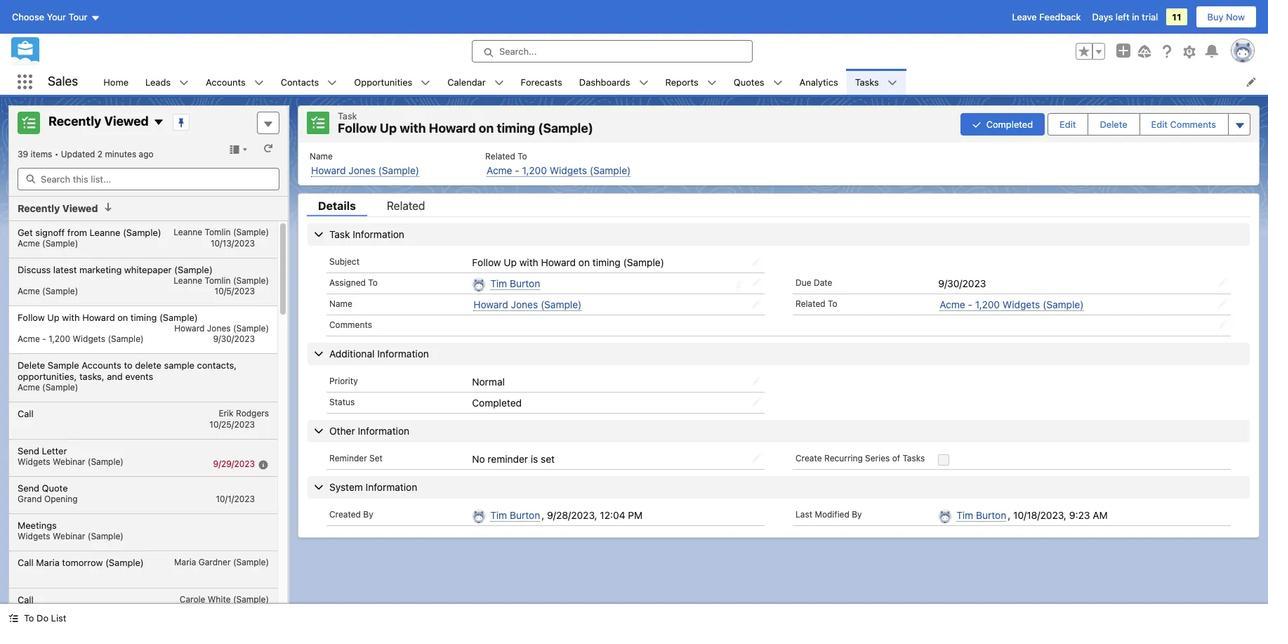 Task type: locate. For each thing, give the bounding box(es) containing it.
related for related to acme - 1,200 widgets (sample)
[[486, 151, 516, 161]]

assigned to
[[330, 277, 378, 288]]

1 vertical spatial follow
[[472, 256, 501, 268]]

1 call from the top
[[18, 408, 34, 419]]

1 acme (sample) from the top
[[18, 238, 78, 248]]

1 send from the top
[[18, 445, 39, 456]]

timing for follow up with howard on timing (sample) howard jones (sample)
[[131, 312, 157, 323]]

to left "do"
[[24, 613, 34, 624]]

2 vertical spatial -
[[42, 333, 46, 344]]

0 vertical spatial webinar
[[53, 456, 85, 467]]

1 horizontal spatial 1,200
[[522, 164, 547, 176]]

accounts left the 'to'
[[82, 359, 121, 371]]

0 horizontal spatial ,
[[542, 509, 545, 521]]

tasks right analytics link
[[856, 76, 880, 87]]

0 vertical spatial name
[[310, 151, 333, 161]]

1 vertical spatial name
[[330, 298, 353, 309]]

0 vertical spatial up
[[380, 121, 397, 136]]

1 vertical spatial tasks
[[903, 453, 926, 464]]

reminder set
[[330, 453, 383, 464]]

forecasts
[[521, 76, 563, 87]]

1 vertical spatial accounts
[[82, 359, 121, 371]]

, left 9/28/2023,
[[542, 509, 545, 521]]

tim burton link down no reminder is set
[[491, 509, 541, 522]]

0 horizontal spatial howard jones (sample) link
[[311, 164, 420, 177]]

1 vertical spatial recently viewed
[[18, 202, 98, 214]]

tim burton for , 10/18/2023, 9:23 am
[[957, 509, 1007, 521]]

to for related to
[[828, 298, 838, 309]]

quotes list item
[[726, 69, 792, 95]]

tim burton link left 10/18/2023, at the right bottom
[[957, 509, 1007, 522]]

reports list item
[[657, 69, 726, 95]]

comments
[[1171, 119, 1217, 130], [330, 320, 372, 330]]

to for related to acme - 1,200 widgets (sample)
[[518, 151, 527, 161]]

additional information button
[[308, 343, 1251, 365]]

text default image inside recently viewed|tasks|list view element
[[104, 202, 113, 212]]

0 horizontal spatial 9/30/2023
[[213, 333, 255, 344]]

tasks right of
[[903, 453, 926, 464]]

dashboards link
[[571, 69, 639, 95]]

1 , from the left
[[542, 509, 545, 521]]

- inside the select an item from this list to open it. list box
[[42, 333, 46, 344]]

related for related
[[387, 199, 425, 212]]

acme - 1,200 widgets (sample) inside the select an item from this list to open it. list box
[[18, 333, 144, 344]]

0 vertical spatial on
[[479, 121, 494, 136]]

up inside "task follow up with howard on timing (sample)"
[[380, 121, 397, 136]]

delete button
[[1089, 114, 1139, 135]]

information down the set
[[366, 481, 418, 493]]

1 vertical spatial on
[[579, 256, 590, 268]]

2 horizontal spatial on
[[579, 256, 590, 268]]

jones up contacts,
[[207, 323, 231, 333]]

text default image inside dashboards list item
[[639, 78, 649, 88]]

howard jones (sample) link up the details
[[311, 164, 420, 177]]

burton for , 10/18/2023, 9:23 am
[[977, 509, 1007, 521]]

recently viewed up signoff
[[18, 202, 98, 214]]

0 vertical spatial acme (sample)
[[18, 238, 78, 248]]

up up 'sample' at the bottom of page
[[47, 312, 60, 323]]

search... button
[[472, 40, 753, 63]]

2 , from the left
[[1008, 509, 1011, 521]]

1 vertical spatial 1,200
[[976, 298, 1001, 310]]

39
[[18, 149, 28, 159]]

0 vertical spatial follow
[[338, 121, 377, 136]]

0 horizontal spatial follow
[[18, 312, 45, 323]]

text default image inside reports list item
[[707, 78, 717, 88]]

0 horizontal spatial viewed
[[62, 202, 98, 214]]

1 horizontal spatial edit
[[1152, 119, 1168, 130]]

0 horizontal spatial 1,200
[[49, 333, 70, 344]]

text default image inside quotes list item
[[773, 78, 783, 88]]

buy
[[1208, 11, 1224, 22]]

(sample) inside delete sample accounts to delete sample contacts, opportunities, tasks, and events acme (sample)
[[42, 382, 78, 392]]

text default image for tasks
[[888, 78, 898, 88]]

0 horizontal spatial completed
[[472, 397, 522, 409]]

1 vertical spatial 9/30/2023
[[213, 333, 255, 344]]

create
[[796, 453, 822, 464]]

1 horizontal spatial up
[[380, 121, 397, 136]]

quotes link
[[726, 69, 773, 95]]

0 horizontal spatial by
[[363, 509, 374, 520]]

follow down the discuss
[[18, 312, 45, 323]]

name for name
[[330, 298, 353, 309]]

whitepaper
[[124, 264, 172, 275]]

days
[[1093, 11, 1114, 22]]

11
[[1173, 11, 1182, 22]]

0 vertical spatial delete
[[1101, 119, 1128, 130]]

0 vertical spatial comments
[[1171, 119, 1217, 130]]

0 horizontal spatial delete
[[18, 359, 45, 371]]

1 tomlin from the top
[[205, 227, 231, 237]]

send quote
[[18, 482, 68, 494]]

text default image right calendar
[[494, 78, 504, 88]]

1 horizontal spatial timing
[[497, 121, 535, 136]]

list
[[95, 69, 1269, 95], [299, 142, 1260, 185]]

text default image
[[179, 78, 189, 88], [328, 78, 338, 88], [639, 78, 649, 88], [707, 78, 717, 88], [888, 78, 898, 88], [153, 117, 164, 128]]

2 horizontal spatial with
[[520, 256, 539, 268]]

2 by from the left
[[852, 509, 863, 520]]

delete inside delete sample accounts to delete sample contacts, opportunities, tasks, and events acme (sample)
[[18, 359, 45, 371]]

1 vertical spatial tomlin
[[205, 275, 231, 286]]

2 call from the top
[[18, 557, 34, 568]]

related link
[[376, 199, 437, 216]]

0 vertical spatial 9/30/2023
[[939, 277, 987, 289]]

with down latest
[[62, 312, 80, 323]]

follow up name howard jones (sample)
[[338, 121, 377, 136]]

1 vertical spatial with
[[520, 256, 539, 268]]

task inside "task follow up with howard on timing (sample)"
[[338, 110, 357, 122]]

delete right edit button
[[1101, 119, 1128, 130]]

with down opportunities list item
[[400, 121, 426, 136]]

accounts right leads 'list item'
[[206, 76, 246, 87]]

(sample) inside the meetings widgets webinar (sample)
[[88, 531, 124, 541]]

to inside button
[[24, 613, 34, 624]]

follow inside "task follow up with howard on timing (sample)"
[[338, 121, 377, 136]]

0 vertical spatial call
[[18, 408, 34, 419]]

text default image for contacts
[[328, 78, 338, 88]]

to for assigned to
[[368, 277, 378, 288]]

1 vertical spatial viewed
[[62, 202, 98, 214]]

sample
[[164, 359, 195, 371]]

create recurring series of tasks
[[796, 453, 926, 464]]

edit right delete button
[[1152, 119, 1168, 130]]

1 horizontal spatial acme - 1,200 widgets (sample)
[[940, 298, 1084, 310]]

,
[[542, 509, 545, 521], [1008, 509, 1011, 521]]

information up the set
[[358, 425, 410, 437]]

name down assigned
[[330, 298, 353, 309]]

maria left tomorrow
[[36, 557, 60, 568]]

2 webinar from the top
[[53, 531, 85, 541]]

burton up howard jones (sample)
[[510, 277, 541, 289]]

information down related link
[[353, 228, 405, 240]]

timing inside "task follow up with howard on timing (sample)"
[[497, 121, 535, 136]]

leanne
[[90, 227, 120, 238], [174, 227, 202, 237], [174, 275, 202, 286]]

carole
[[180, 594, 205, 605]]

information
[[353, 228, 405, 240], [377, 348, 429, 360], [358, 425, 410, 437], [366, 481, 418, 493]]

delete inside button
[[1101, 119, 1128, 130]]

related to acme - 1,200 widgets (sample)
[[486, 151, 631, 176]]

1 horizontal spatial delete
[[1101, 119, 1128, 130]]

tim burton left 10/18/2023, at the right bottom
[[957, 509, 1007, 521]]

accounts inside "list item"
[[206, 76, 246, 87]]

howard jones (sample) link inside list
[[311, 164, 420, 177]]

call
[[18, 408, 34, 419], [18, 557, 34, 568], [18, 594, 34, 605]]

2 edit from the left
[[1152, 119, 1168, 130]]

completed inside button
[[987, 119, 1034, 130]]

task for follow
[[338, 110, 357, 122]]

maria left gardner
[[174, 557, 196, 567]]

tim
[[491, 277, 507, 289], [491, 509, 507, 521], [957, 509, 974, 521]]

with inside follow up with howard on timing (sample) howard jones (sample)
[[62, 312, 80, 323]]

to right assigned
[[368, 277, 378, 288]]

2 vertical spatial follow
[[18, 312, 45, 323]]

1 vertical spatial group
[[961, 112, 1251, 137]]

task for information
[[330, 228, 350, 240]]

- inside related to acme - 1,200 widgets (sample)
[[515, 164, 520, 176]]

information for system information
[[366, 481, 418, 493]]

feedback
[[1040, 11, 1082, 22]]

delete
[[1101, 119, 1128, 130], [18, 359, 45, 371]]

information for other information
[[358, 425, 410, 437]]

timing inside follow up with howard on timing (sample) howard jones (sample)
[[131, 312, 157, 323]]

recently
[[48, 114, 101, 129], [18, 202, 60, 214]]

3 call from the top
[[18, 594, 34, 605]]

delete for delete
[[1101, 119, 1128, 130]]

edit left delete button
[[1060, 119, 1077, 130]]

0 vertical spatial with
[[400, 121, 426, 136]]

text default image inside to do list button
[[8, 614, 18, 623]]

burton left 10/18/2023, at the right bottom
[[977, 509, 1007, 521]]

webinar inside the meetings widgets webinar (sample)
[[53, 531, 85, 541]]

follow up howard jones (sample)
[[472, 256, 501, 268]]

send for send letter
[[18, 445, 39, 456]]

group
[[1076, 43, 1106, 60], [961, 112, 1251, 137]]

1 horizontal spatial on
[[479, 121, 494, 136]]

0 horizontal spatial jones
[[207, 323, 231, 333]]

tomlin down 10/13/2023
[[205, 275, 231, 286]]

1 vertical spatial webinar
[[53, 531, 85, 541]]

1 vertical spatial list
[[299, 142, 1260, 185]]

task information button
[[308, 223, 1251, 246]]

0 horizontal spatial accounts
[[82, 359, 121, 371]]

leads list item
[[137, 69, 198, 95]]

None search field
[[18, 168, 280, 190]]

subject
[[330, 256, 360, 267]]

up
[[380, 121, 397, 136], [504, 256, 517, 268], [47, 312, 60, 323]]

acme inside related to acme - 1,200 widgets (sample)
[[487, 164, 513, 176]]

task inside dropdown button
[[330, 228, 350, 240]]

related inside related to acme - 1,200 widgets (sample)
[[486, 151, 516, 161]]

recently viewed up 2
[[48, 114, 149, 129]]

related down "task follow up with howard on timing (sample)"
[[486, 151, 516, 161]]

text default image up get signoff from leanne (sample)
[[104, 202, 113, 212]]

2 horizontal spatial related
[[796, 298, 826, 309]]

to do list
[[24, 613, 66, 624]]

tomorrow
[[62, 557, 103, 568]]

recently up updated
[[48, 114, 101, 129]]

erik rodgers
[[219, 408, 269, 418]]

text default image left contacts link
[[254, 78, 264, 88]]

opportunities link
[[346, 69, 421, 95]]

0 vertical spatial tomlin
[[205, 227, 231, 237]]

text default image inside contacts list item
[[328, 78, 338, 88]]

0 vertical spatial accounts
[[206, 76, 246, 87]]

0 vertical spatial recently
[[48, 114, 101, 129]]

tim burton link for , 10/18/2023, 9:23 am
[[957, 509, 1007, 522]]

send
[[18, 445, 39, 456], [18, 482, 39, 494]]

leads
[[145, 76, 171, 87]]

2 send from the top
[[18, 482, 39, 494]]

text default image left calendar
[[421, 78, 431, 88]]

webinar up the quote
[[53, 456, 85, 467]]

jones inside follow up with howard on timing (sample) howard jones (sample)
[[207, 323, 231, 333]]

marketing
[[79, 264, 122, 275]]

1 horizontal spatial jones
[[349, 164, 376, 176]]

leanne right whitepaper on the left
[[174, 275, 202, 286]]

0 horizontal spatial edit
[[1060, 119, 1077, 130]]

2 horizontal spatial up
[[504, 256, 517, 268]]

2 horizontal spatial timing
[[593, 256, 621, 268]]

2 horizontal spatial -
[[969, 298, 973, 310]]

text default image inside opportunities list item
[[421, 78, 431, 88]]

0 horizontal spatial -
[[42, 333, 46, 344]]

opportunities list item
[[346, 69, 439, 95]]

, left 10/18/2023, at the right bottom
[[1008, 509, 1011, 521]]

tim burton up howard jones (sample)
[[491, 277, 541, 289]]

leave feedback
[[1013, 11, 1082, 22]]

1 vertical spatial send
[[18, 482, 39, 494]]

1 vertical spatial acme (sample)
[[18, 286, 78, 296]]

0 vertical spatial 1,200
[[522, 164, 547, 176]]

acme (sample) for get signoff from leanne (sample)
[[18, 238, 78, 248]]

text default image for leads
[[179, 78, 189, 88]]

2 vertical spatial call
[[18, 594, 34, 605]]

1 horizontal spatial acme - 1,200 widgets (sample) link
[[940, 298, 1084, 311]]

completed down normal
[[472, 397, 522, 409]]

details link
[[307, 199, 367, 216]]

information right additional
[[377, 348, 429, 360]]

0 horizontal spatial on
[[117, 312, 128, 323]]

0 vertical spatial -
[[515, 164, 520, 176]]

call up send letter in the bottom of the page
[[18, 408, 34, 419]]

task down opportunities link
[[338, 110, 357, 122]]

call down meetings
[[18, 557, 34, 568]]

burton left 9/28/2023,
[[510, 509, 541, 521]]

calendar link
[[439, 69, 494, 95]]

on inside follow up with howard on timing (sample) howard jones (sample)
[[117, 312, 128, 323]]

text default image
[[254, 78, 264, 88], [421, 78, 431, 88], [494, 78, 504, 88], [773, 78, 783, 88], [104, 202, 113, 212], [8, 614, 18, 623]]

date
[[814, 277, 833, 288]]

widgets inside related to acme - 1,200 widgets (sample)
[[550, 164, 587, 176]]

text default image inside calendar list item
[[494, 78, 504, 88]]

none search field inside recently viewed|tasks|list view element
[[18, 168, 280, 190]]

howard jones (sample) link down follow up with howard on timing (sample)
[[474, 298, 582, 311]]

to
[[518, 151, 527, 161], [368, 277, 378, 288], [828, 298, 838, 309], [24, 613, 34, 624]]

letter
[[42, 445, 67, 456]]

2 acme (sample) from the top
[[18, 286, 78, 296]]

0 vertical spatial timing
[[497, 121, 535, 136]]

0 vertical spatial tasks
[[856, 76, 880, 87]]

name inside name howard jones (sample)
[[310, 151, 333, 161]]

0 horizontal spatial timing
[[131, 312, 157, 323]]

up up howard jones (sample)
[[504, 256, 517, 268]]

0 horizontal spatial maria
[[36, 557, 60, 568]]

acme (sample) down the discuss
[[18, 286, 78, 296]]

1 horizontal spatial maria
[[174, 557, 196, 567]]

1 edit from the left
[[1060, 119, 1077, 130]]

2 vertical spatial up
[[47, 312, 60, 323]]

2 vertical spatial with
[[62, 312, 80, 323]]

0 horizontal spatial tasks
[[856, 76, 880, 87]]

, 9/28/2023, 12:04 pm
[[542, 509, 643, 521]]

and
[[107, 371, 123, 382]]

2 vertical spatial jones
[[207, 323, 231, 333]]

call for carole white (sample)
[[18, 594, 34, 605]]

0 vertical spatial completed
[[987, 119, 1034, 130]]

jones up the details
[[349, 164, 376, 176]]

tasks list item
[[847, 69, 906, 95]]

gardner
[[199, 557, 231, 567]]

trial
[[1143, 11, 1159, 22]]

with
[[400, 121, 426, 136], [520, 256, 539, 268], [62, 312, 80, 323]]

task down details link
[[330, 228, 350, 240]]

up up name howard jones (sample)
[[380, 121, 397, 136]]

to down "task follow up with howard on timing (sample)"
[[518, 151, 527, 161]]

by right created
[[363, 509, 374, 520]]

list
[[51, 613, 66, 624]]

name
[[310, 151, 333, 161], [330, 298, 353, 309]]

related down due date
[[796, 298, 826, 309]]

of
[[893, 453, 901, 464]]

name up the details
[[310, 151, 333, 161]]

dashboards list item
[[571, 69, 657, 95]]

choose your tour button
[[11, 6, 101, 28]]

tim burton
[[491, 277, 541, 289], [491, 509, 541, 521], [957, 509, 1007, 521]]

0 horizontal spatial acme - 1,200 widgets (sample)
[[18, 333, 144, 344]]

grand opening
[[18, 494, 78, 504]]

1 horizontal spatial viewed
[[104, 114, 149, 129]]

1 horizontal spatial follow
[[338, 121, 377, 136]]

0 vertical spatial related
[[486, 151, 516, 161]]

tim for , 10/18/2023, 9:23 am
[[957, 509, 974, 521]]

acme (sample) up the discuss
[[18, 238, 78, 248]]

2 horizontal spatial jones
[[511, 298, 538, 310]]

text default image inside accounts "list item"
[[254, 78, 264, 88]]

erik
[[219, 408, 234, 418]]

by right modified
[[852, 509, 863, 520]]

viewed up minutes
[[104, 114, 149, 129]]

0 vertical spatial task
[[338, 110, 357, 122]]

1 horizontal spatial with
[[400, 121, 426, 136]]

0 vertical spatial recently viewed
[[48, 114, 149, 129]]

call up to do list
[[18, 594, 34, 605]]

jones down follow up with howard on timing (sample)
[[511, 298, 538, 310]]

comments inside button
[[1171, 119, 1217, 130]]

accounts list item
[[198, 69, 272, 95]]

1,200
[[522, 164, 547, 176], [976, 298, 1001, 310], [49, 333, 70, 344]]

howard
[[429, 121, 476, 136], [311, 164, 346, 176], [541, 256, 576, 268], [474, 298, 509, 310], [82, 312, 115, 323], [174, 323, 205, 333]]

recently up signoff
[[18, 202, 60, 214]]

choose your tour
[[12, 11, 87, 22]]

send left the quote
[[18, 482, 39, 494]]

burton for , 9/28/2023, 12:04 pm
[[510, 509, 541, 521]]

text default image right the quotes
[[773, 78, 783, 88]]

rodgers
[[236, 408, 269, 418]]

to do list button
[[0, 604, 75, 632]]

list containing howard jones (sample)
[[299, 142, 1260, 185]]

up for follow up with howard on timing (sample)
[[504, 256, 517, 268]]

other information
[[330, 425, 410, 437]]

1 vertical spatial related
[[387, 199, 425, 212]]

2 horizontal spatial follow
[[472, 256, 501, 268]]

text default image inside recently viewed|tasks|list view element
[[153, 117, 164, 128]]

tim burton down no reminder is set
[[491, 509, 541, 521]]

completed left edit button
[[987, 119, 1034, 130]]

related
[[486, 151, 516, 161], [387, 199, 425, 212], [796, 298, 826, 309]]

0 vertical spatial jones
[[349, 164, 376, 176]]

39 items • updated 2 minutes ago
[[18, 149, 154, 159]]

9/30/2023 inside the select an item from this list to open it. list box
[[213, 333, 255, 344]]

text default image inside leads 'list item'
[[179, 78, 189, 88]]

viewed up from
[[62, 202, 98, 214]]

minutes
[[105, 149, 136, 159]]

9/28/2023,
[[547, 509, 598, 521]]

0 vertical spatial list
[[95, 69, 1269, 95]]

tasks link
[[847, 69, 888, 95]]

edit comments button
[[1141, 114, 1228, 135]]

delete left 'sample' at the bottom of page
[[18, 359, 45, 371]]

to inside related to acme - 1,200 widgets (sample)
[[518, 151, 527, 161]]

widgets webinar (sample)
[[18, 456, 124, 467]]

with up howard jones (sample)
[[520, 256, 539, 268]]

text default image for quotes
[[773, 78, 783, 88]]

1 vertical spatial comments
[[330, 320, 372, 330]]

widgets inside the meetings widgets webinar (sample)
[[18, 531, 50, 541]]

0 horizontal spatial up
[[47, 312, 60, 323]]

send left the letter
[[18, 445, 39, 456]]

1 vertical spatial howard jones (sample) link
[[474, 298, 582, 311]]

webinar up call maria tomorrow (sample)
[[53, 531, 85, 541]]

1 vertical spatial task
[[330, 228, 350, 240]]

follow inside follow up with howard on timing (sample) howard jones (sample)
[[18, 312, 45, 323]]

follow up with howard on timing (sample)
[[472, 256, 665, 268]]

2 tomlin from the top
[[205, 275, 231, 286]]

1 horizontal spatial by
[[852, 509, 863, 520]]

leanne inside discuss latest marketing whitepaper (sample) leanne tomlin (sample)
[[174, 275, 202, 286]]

to down date
[[828, 298, 838, 309]]

name howard jones (sample)
[[310, 151, 420, 176]]

system information button
[[308, 476, 1251, 499]]

calendar list item
[[439, 69, 513, 95]]

1 horizontal spatial completed
[[987, 119, 1034, 130]]

2 vertical spatial timing
[[131, 312, 157, 323]]

up inside follow up with howard on timing (sample) howard jones (sample)
[[47, 312, 60, 323]]

tim for , 9/28/2023, 12:04 pm
[[491, 509, 507, 521]]

1 horizontal spatial comments
[[1171, 119, 1217, 130]]

acme (sample) for discuss latest marketing whitepaper (sample)
[[18, 286, 78, 296]]

related up the task information
[[387, 199, 425, 212]]

tomlin up 10/13/2023
[[205, 227, 231, 237]]

text default image left "do"
[[8, 614, 18, 623]]

text default image inside tasks list item
[[888, 78, 898, 88]]

jones
[[349, 164, 376, 176], [511, 298, 538, 310], [207, 323, 231, 333]]

recently viewed
[[48, 114, 149, 129], [18, 202, 98, 214]]

task
[[338, 110, 357, 122], [330, 228, 350, 240]]



Task type: vqa. For each thing, say whether or not it's contained in the screenshot.
topmost at
no



Task type: describe. For each thing, give the bounding box(es) containing it.
choose
[[12, 11, 44, 22]]

follow for follow up with howard on timing (sample)
[[472, 256, 501, 268]]

on for follow up with howard on timing (sample) howard jones (sample)
[[117, 312, 128, 323]]

ago
[[139, 149, 154, 159]]

discuss latest marketing whitepaper (sample) leanne tomlin (sample)
[[18, 264, 269, 286]]

contacts link
[[272, 69, 328, 95]]

tasks inside tasks list item
[[856, 76, 880, 87]]

task follow up with howard on timing (sample)
[[338, 110, 594, 136]]

contacts list item
[[272, 69, 346, 95]]

howard jones (sample)
[[474, 298, 582, 310]]

quotes
[[734, 76, 765, 87]]

0 vertical spatial acme - 1,200 widgets (sample)
[[940, 298, 1084, 310]]

quote
[[42, 482, 68, 494]]

1,200 inside the select an item from this list to open it. list box
[[49, 333, 70, 344]]

buy now
[[1208, 11, 1246, 22]]

due
[[796, 277, 812, 288]]

12:04
[[600, 509, 626, 521]]

delete for delete sample accounts to delete sample contacts, opportunities, tasks, and events acme (sample)
[[18, 359, 45, 371]]

10/18/2023,
[[1014, 509, 1067, 521]]

your
[[47, 11, 66, 22]]

select an item from this list to open it. list box
[[9, 221, 278, 632]]

edit button
[[1049, 114, 1088, 135]]

additional
[[330, 348, 375, 360]]

leanne up discuss latest marketing whitepaper (sample) leanne tomlin (sample) on the top of page
[[174, 227, 202, 237]]

with inside "task follow up with howard on timing (sample)"
[[400, 121, 426, 136]]

edit for edit comments
[[1152, 119, 1168, 130]]

edit for edit
[[1060, 119, 1077, 130]]

with for follow up with howard on timing (sample)
[[520, 256, 539, 268]]

recently viewed status
[[18, 149, 61, 159]]

opportunities,
[[18, 371, 77, 382]]

tim burton link for , 9/28/2023, 12:04 pm
[[491, 509, 541, 522]]

, for , 10/18/2023, 9:23 am
[[1008, 509, 1011, 521]]

follow for follow up with howard on timing (sample) howard jones (sample)
[[18, 312, 45, 323]]

created
[[330, 509, 361, 520]]

left
[[1116, 11, 1130, 22]]

1 horizontal spatial 9/30/2023
[[939, 277, 987, 289]]

on inside "task follow up with howard on timing (sample)"
[[479, 121, 494, 136]]

get signoff from leanne (sample)
[[18, 227, 161, 238]]

1 maria from the left
[[36, 557, 60, 568]]

from
[[67, 227, 87, 238]]

0 vertical spatial group
[[1076, 43, 1106, 60]]

timing for follow up with howard on timing (sample)
[[593, 256, 621, 268]]

Search Recently Viewed list view. search field
[[18, 168, 280, 190]]

1 webinar from the top
[[53, 456, 85, 467]]

carole white (sample)
[[180, 594, 269, 605]]

maria gardner (sample)
[[174, 557, 269, 567]]

tour
[[69, 11, 87, 22]]

opportunities
[[354, 76, 413, 87]]

tim burton link up howard jones (sample)
[[491, 277, 541, 290]]

recurring
[[825, 453, 863, 464]]

discuss
[[18, 264, 51, 275]]

events
[[125, 371, 153, 382]]

with for follow up with howard on timing (sample) howard jones (sample)
[[62, 312, 80, 323]]

reports link
[[657, 69, 707, 95]]

1 vertical spatial completed
[[472, 397, 522, 409]]

buy now button
[[1196, 6, 1258, 28]]

2 maria from the left
[[174, 557, 196, 567]]

assigned
[[330, 277, 366, 288]]

acme inside delete sample accounts to delete sample contacts, opportunities, tasks, and events acme (sample)
[[18, 382, 40, 392]]

created by
[[330, 509, 374, 520]]

howard inside name howard jones (sample)
[[311, 164, 346, 176]]

1 horizontal spatial howard jones (sample) link
[[474, 298, 582, 311]]

set
[[541, 453, 555, 465]]

text default image for calendar
[[494, 78, 504, 88]]

details
[[318, 199, 356, 212]]

reminder
[[330, 453, 367, 464]]

do
[[37, 613, 49, 624]]

get
[[18, 227, 33, 238]]

text default image for reports
[[707, 78, 717, 88]]

send for send quote
[[18, 482, 39, 494]]

(sample) inside related to acme - 1,200 widgets (sample)
[[590, 164, 631, 176]]

, 10/18/2023, 9:23 am
[[1008, 509, 1108, 521]]

1 horizontal spatial tasks
[[903, 453, 926, 464]]

up for follow up with howard on timing (sample) howard jones (sample)
[[47, 312, 60, 323]]

jones inside name howard jones (sample)
[[349, 164, 376, 176]]

10/25/2023
[[210, 419, 255, 430]]

analytics
[[800, 76, 839, 87]]

leave feedback link
[[1013, 11, 1082, 22]]

modified
[[815, 509, 850, 520]]

tomlin inside discuss latest marketing whitepaper (sample) leanne tomlin (sample)
[[205, 275, 231, 286]]

call for erik rodgers
[[18, 408, 34, 419]]

search...
[[500, 46, 537, 57]]

no
[[472, 453, 485, 465]]

additional information
[[330, 348, 429, 360]]

send letter
[[18, 445, 67, 456]]

howard inside "task follow up with howard on timing (sample)"
[[429, 121, 476, 136]]

related to
[[796, 298, 838, 309]]

system
[[330, 481, 363, 493]]

home link
[[95, 69, 137, 95]]

text default image for dashboards
[[639, 78, 649, 88]]

recently viewed|tasks|list view element
[[8, 105, 289, 632]]

tim burton for , 9/28/2023, 12:04 pm
[[491, 509, 541, 521]]

leave
[[1013, 11, 1038, 22]]

dashboards
[[580, 76, 631, 87]]

home
[[103, 76, 129, 87]]

reminder
[[488, 453, 528, 465]]

leanne right from
[[90, 227, 120, 238]]

accounts inside delete sample accounts to delete sample contacts, opportunities, tasks, and events acme (sample)
[[82, 359, 121, 371]]

1 vertical spatial recently
[[18, 202, 60, 214]]

now
[[1227, 11, 1246, 22]]

analytics link
[[792, 69, 847, 95]]

information for task information
[[353, 228, 405, 240]]

system information
[[330, 481, 418, 493]]

due date
[[796, 277, 833, 288]]

latest
[[53, 264, 77, 275]]

(sample) inside name howard jones (sample)
[[378, 164, 420, 176]]

list containing home
[[95, 69, 1269, 95]]

edit comments
[[1152, 119, 1217, 130]]

1 by from the left
[[363, 509, 374, 520]]

related for related to
[[796, 298, 826, 309]]

completed button
[[961, 113, 1046, 135]]

1 vertical spatial -
[[969, 298, 973, 310]]

information for additional information
[[377, 348, 429, 360]]

text default image for accounts
[[254, 78, 264, 88]]

0 horizontal spatial acme - 1,200 widgets (sample) link
[[487, 164, 631, 177]]

1,200 inside related to acme - 1,200 widgets (sample)
[[522, 164, 547, 176]]

text default image for opportunities
[[421, 78, 431, 88]]

group containing completed
[[961, 112, 1251, 137]]

status
[[330, 397, 355, 407]]

normal
[[472, 376, 505, 388]]

(sample) inside "task follow up with howard on timing (sample)"
[[538, 121, 594, 136]]

white
[[208, 594, 231, 605]]

0 vertical spatial viewed
[[104, 114, 149, 129]]

, for , 9/28/2023, 12:04 pm
[[542, 509, 545, 521]]

pm
[[628, 509, 643, 521]]

is
[[531, 453, 538, 465]]

on for follow up with howard on timing (sample)
[[579, 256, 590, 268]]

contacts,
[[197, 359, 237, 371]]

last
[[796, 509, 813, 520]]

name for name howard jones (sample)
[[310, 151, 333, 161]]

10/1/2023
[[216, 494, 255, 504]]

set
[[370, 453, 383, 464]]

1 vertical spatial acme - 1,200 widgets (sample) link
[[940, 298, 1084, 311]]

signoff
[[35, 227, 65, 238]]

•
[[55, 149, 59, 159]]

tasks,
[[79, 371, 104, 382]]

meetings widgets webinar (sample)
[[18, 520, 124, 541]]

task information
[[330, 228, 405, 240]]

in
[[1133, 11, 1140, 22]]



